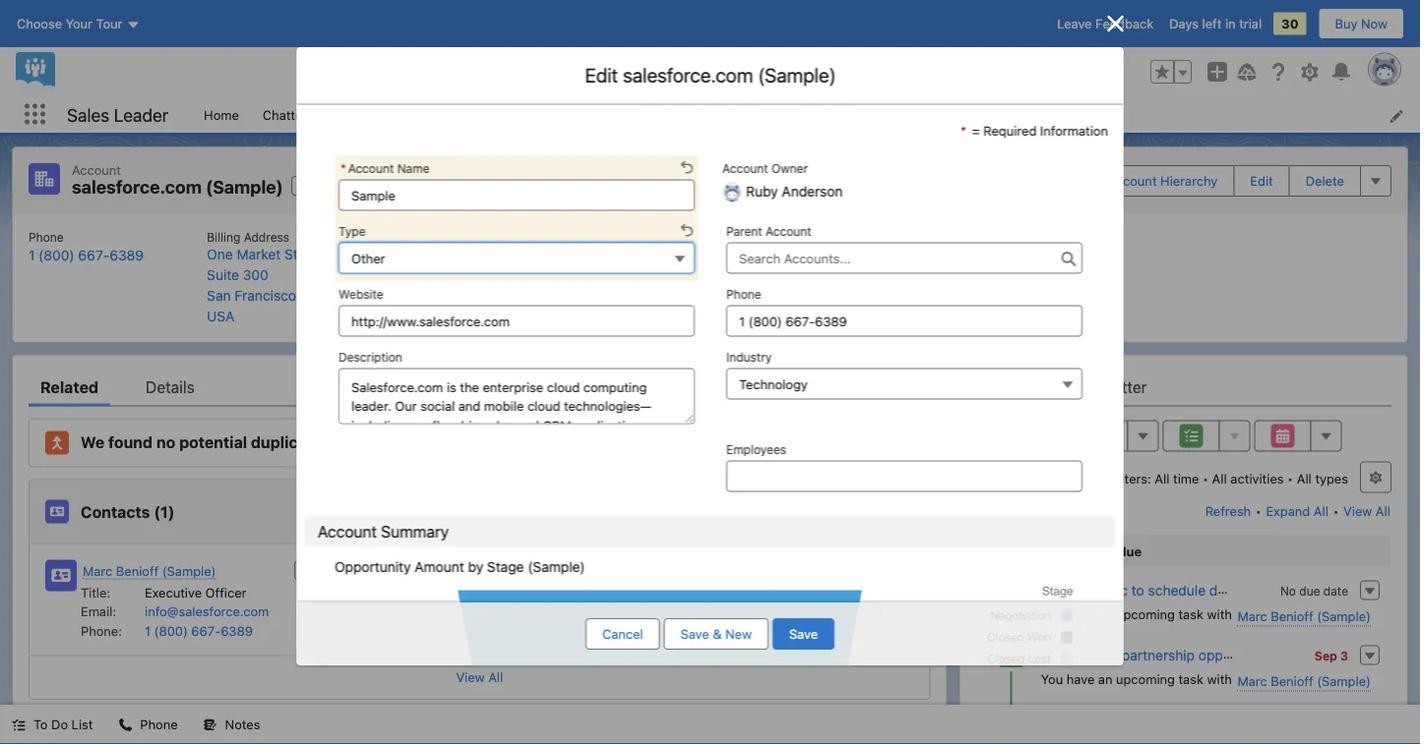 Task type: describe. For each thing, give the bounding box(es) containing it.
ruby anderson
[[687, 248, 784, 265]]

in
[[1225, 16, 1236, 31]]

ruby
[[687, 248, 719, 265]]

buy now button
[[1318, 8, 1404, 39]]

upcoming & overdue button
[[977, 536, 1391, 567]]

no
[[1280, 585, 1296, 599]]

chatter link for chatter tab list
[[1094, 368, 1147, 407]]

type
[[338, 225, 365, 239]]

account inside view account hierarchy button
[[1108, 173, 1157, 188]]

san
[[207, 288, 231, 304]]

1 horizontal spatial view all link
[[1342, 495, 1392, 527]]

by
[[467, 559, 483, 576]]

text default image for notes
[[203, 719, 217, 733]]

* for * = required information
[[960, 123, 966, 138]]

executive officer email:
[[81, 586, 246, 619]]

required
[[983, 123, 1036, 138]]

chatter inside list
[[263, 107, 307, 122]]

account summary
[[317, 523, 448, 541]]

list for leave feedback link
[[192, 96, 1420, 133]]

1 inside related tab panel
[[145, 624, 151, 639]]

marc benioff (sample) link for call marc to schedule demo (sample)
[[1237, 607, 1371, 627]]

* account name
[[340, 162, 429, 176]]

benioff inside related tab panel
[[116, 564, 159, 579]]

http://www.salesforce.com link
[[429, 247, 598, 263]]

• right time
[[1203, 472, 1209, 487]]

officer
[[205, 586, 246, 600]]

0 vertical spatial marc benioff (sample) link
[[83, 562, 216, 582]]

you for discuss partnership opportunities (sample)
[[1041, 672, 1063, 687]]

employees
[[726, 443, 786, 457]]

view account hierarchy
[[1075, 173, 1218, 188]]

demo
[[1209, 583, 1245, 599]]

task image for discuss
[[1000, 644, 1023, 668]]

marc down "demo"
[[1237, 609, 1267, 624]]

found
[[108, 433, 153, 452]]

account left name
[[348, 162, 393, 176]]

to
[[1132, 583, 1144, 599]]

task image for call
[[1000, 579, 1023, 603]]

1 horizontal spatial owner
[[771, 162, 807, 176]]

billing address one market st suite 300 san francisco, ca 94105 usa
[[207, 230, 366, 325]]

cancel
[[602, 627, 643, 642]]

name
[[397, 162, 429, 176]]

one
[[207, 247, 233, 263]]

now
[[1361, 16, 1388, 31]]

call marc to schedule demo (sample) link
[[1068, 582, 1306, 599]]

trial
[[1239, 16, 1262, 31]]

• down types
[[1333, 504, 1339, 519]]

94105
[[326, 288, 366, 304]]

• left expand
[[1256, 504, 1261, 519]]

all inside related tab panel
[[488, 671, 503, 685]]

you have an upcoming task with marc benioff (sample) for to
[[1041, 607, 1371, 624]]

salesforce.com (sample)
[[72, 177, 283, 198]]

executive
[[145, 586, 202, 600]]

refresh button
[[1204, 495, 1252, 527]]

refresh
[[1205, 504, 1251, 519]]

have for discuss
[[1067, 672, 1095, 687]]

filters:
[[1111, 472, 1151, 487]]

1 (800) 667-6389
[[145, 624, 253, 639]]

new button
[[854, 496, 914, 528]]

amount
[[414, 559, 464, 576]]

account up anderson
[[765, 225, 811, 239]]

opportunity
[[334, 559, 410, 576]]

contacts (1)
[[81, 503, 175, 522]]

potential
[[179, 433, 247, 452]]

we found no potential duplicates of this account.
[[81, 433, 455, 452]]

view for view all
[[456, 671, 485, 685]]

to do list button
[[0, 706, 105, 745]]

sales leader
[[67, 104, 168, 125]]

leave feedback link
[[1057, 16, 1154, 31]]

email:
[[81, 605, 116, 619]]

types
[[1315, 472, 1348, 487]]

phone inside button
[[140, 718, 178, 733]]

benioff for discuss partnership opportunities (sample)
[[1271, 674, 1313, 689]]

* for * account name
[[340, 162, 346, 176]]

st
[[284, 247, 298, 263]]

1 inside phone 1 (800) 667-6389
[[29, 247, 35, 263]]

notes button
[[192, 706, 272, 745]]

(800) inside phone 1 (800) 667-6389
[[38, 247, 74, 263]]

phone 1 (800) 667-6389
[[29, 230, 144, 263]]

save & new button
[[664, 619, 769, 650]]

1 vertical spatial view
[[1343, 504, 1372, 519]]

suite
[[207, 267, 239, 283]]

discuss partnership opportunities (sample) link
[[1068, 647, 1344, 664]]

contacts image
[[45, 500, 69, 524]]

delete
[[1306, 173, 1344, 188]]

address
[[244, 230, 289, 244]]

opportunity amount by stage (sample)
[[334, 559, 585, 576]]

marc down the opportunities
[[1237, 674, 1267, 689]]

save button
[[772, 619, 835, 650]]

account down sales
[[72, 162, 121, 177]]

feedback
[[1095, 16, 1154, 31]]

Industry button
[[726, 369, 1082, 400]]

1 vertical spatial phone
[[726, 288, 761, 302]]

days
[[1169, 16, 1199, 31]]

of
[[334, 433, 350, 452]]

expand all button
[[1265, 495, 1329, 527]]

due
[[1299, 585, 1320, 599]]

phone:
[[81, 624, 122, 639]]

text default image for phone
[[118, 719, 132, 733]]

market
[[237, 247, 281, 263]]

inverse image
[[1104, 12, 1127, 35]]

leave
[[1057, 16, 1092, 31]]

information
[[1040, 123, 1108, 138]]

duplicates
[[251, 433, 331, 452]]

related
[[40, 378, 98, 397]]

account up parent
[[722, 162, 768, 176]]

we
[[81, 433, 105, 452]]

1 vertical spatial account owner
[[661, 230, 747, 244]]

& for new
[[713, 627, 722, 642]]

industry
[[726, 351, 771, 365]]



Task type: vqa. For each thing, say whether or not it's contained in the screenshot.
the "done" button
no



Task type: locate. For each thing, give the bounding box(es) containing it.
1 vertical spatial salesforce.com
[[72, 177, 202, 198]]

1 horizontal spatial website
[[429, 230, 474, 244]]

marc benioff (sample) link
[[83, 562, 216, 582], [1237, 607, 1371, 627], [1237, 672, 1371, 692]]

owner inside list
[[710, 230, 747, 244]]

benioff down no
[[1271, 609, 1313, 624]]

1 horizontal spatial *
[[960, 123, 966, 138]]

home link
[[192, 96, 251, 133]]

edit left delete
[[1250, 173, 1273, 188]]

edit inside button
[[1250, 173, 1273, 188]]

1 vertical spatial owner
[[710, 230, 747, 244]]

0 vertical spatial 667-
[[78, 247, 109, 263]]

0 vertical spatial upcoming
[[1116, 607, 1175, 622]]

contacts
[[81, 503, 150, 522]]

6389 inside phone 1 (800) 667-6389
[[109, 247, 144, 263]]

date
[[1323, 585, 1348, 599]]

save right cancel
[[681, 627, 709, 642]]

account up opportunity on the bottom left of page
[[317, 523, 376, 541]]

0 horizontal spatial 1
[[29, 247, 35, 263]]

do
[[51, 718, 68, 733]]

have down call
[[1067, 607, 1095, 622]]

1 horizontal spatial new
[[871, 505, 897, 520]]

have for call
[[1067, 607, 1095, 622]]

account.
[[386, 433, 455, 452]]

1 vertical spatial *
[[340, 162, 346, 176]]

•
[[1203, 472, 1209, 487], [1287, 472, 1293, 487], [1256, 504, 1261, 519], [1333, 504, 1339, 519]]

no due date
[[1280, 585, 1348, 599]]

1 vertical spatial marc benioff (sample) link
[[1237, 607, 1371, 627]]

with down discuss partnership opportunities (sample)
[[1207, 672, 1232, 687]]

0 horizontal spatial owner
[[710, 230, 747, 244]]

& for overdue
[[1075, 544, 1085, 559]]

days left in trial
[[1169, 16, 1262, 31]]

0 horizontal spatial website
[[338, 288, 383, 302]]

chatter link right home
[[251, 96, 319, 133]]

None text field
[[338, 180, 694, 211]]

0 horizontal spatial text default image
[[118, 719, 132, 733]]

partnership
[[1122, 648, 1195, 664]]

0 vertical spatial list
[[192, 96, 1420, 133]]

an for call
[[1098, 607, 1112, 622]]

0 horizontal spatial &
[[713, 627, 722, 642]]

owner up the 'parent account'
[[771, 162, 807, 176]]

0 vertical spatial account owner
[[722, 162, 807, 176]]

list item
[[536, 96, 617, 133]]

1 vertical spatial 667-
[[191, 624, 221, 639]]

group
[[1150, 60, 1192, 84]]

call marc to schedule demo (sample)
[[1068, 583, 1306, 599]]

refresh • expand all • view all
[[1205, 504, 1391, 519]]

hierarchy
[[1160, 173, 1218, 188]]

with for schedule
[[1207, 607, 1232, 622]]

view all link inside related tab panel
[[30, 656, 930, 700]]

title:
[[81, 586, 110, 600]]

an
[[1098, 607, 1112, 622], [1098, 672, 1112, 687]]

list containing one market st
[[13, 214, 1407, 343]]

0 vertical spatial edit
[[584, 63, 618, 87]]

Website text field
[[338, 306, 694, 337]]

text default image inside "phone" button
[[118, 719, 132, 733]]

to do list
[[33, 718, 93, 733]]

discuss
[[1068, 648, 1118, 664]]

1 vertical spatial an
[[1098, 672, 1112, 687]]

1 vertical spatial 6389
[[221, 624, 253, 639]]

(800) inside related tab panel
[[154, 624, 188, 639]]

search... button
[[483, 56, 876, 88]]

edit for edit salesforce.com (sample)
[[584, 63, 618, 87]]

2 text default image from the left
[[203, 719, 217, 733]]

save right "save & new" button
[[789, 627, 818, 642]]

1 vertical spatial list
[[13, 214, 1407, 343]]

* up type
[[340, 162, 346, 176]]

other
[[351, 251, 385, 266]]

left
[[1202, 16, 1222, 31]]

1 you have an upcoming task with marc benioff (sample) from the top
[[1041, 607, 1371, 624]]

0 horizontal spatial edit
[[584, 63, 618, 87]]

1 task image from the top
[[1000, 579, 1023, 603]]

6389 down info@salesforce.com link
[[221, 624, 253, 639]]

activities
[[1230, 472, 1284, 487]]

website down the other at left top
[[338, 288, 383, 302]]

to
[[33, 718, 48, 733]]

0 vertical spatial you have an upcoming task with marc benioff (sample)
[[1041, 607, 1371, 624]]

0 vertical spatial &
[[1075, 544, 1085, 559]]

technology
[[739, 377, 807, 392]]

0 horizontal spatial view all link
[[30, 656, 930, 700]]

marc benioff (sample) link down due
[[1237, 607, 1371, 627]]

2 vertical spatial marc benioff (sample) link
[[1237, 672, 1371, 692]]

text default image inside notes button
[[203, 719, 217, 733]]

& inside dropdown button
[[1075, 544, 1085, 559]]

1 vertical spatial new
[[725, 627, 752, 642]]

0 horizontal spatial phone
[[29, 230, 64, 244]]

you have an upcoming task with marc benioff (sample) for opportunities
[[1041, 672, 1371, 689]]

summary
[[381, 523, 448, 541]]

0 vertical spatial 1 (800) 667-6389 link
[[29, 247, 144, 263]]

have
[[1067, 607, 1095, 622], [1067, 672, 1095, 687]]

anderson
[[723, 248, 784, 265]]

chatter right home
[[263, 107, 307, 122]]

667- inside related tab panel
[[191, 624, 221, 639]]

you have an upcoming task with marc benioff (sample)
[[1041, 607, 1371, 624], [1041, 672, 1371, 689]]

1 vertical spatial 1 (800) 667-6389 link
[[145, 624, 253, 639]]

view account hierarchy button
[[1059, 165, 1234, 197]]

1 with from the top
[[1207, 607, 1232, 622]]

marc benioff (sample) link down the sep
[[1237, 672, 1371, 692]]

chatter
[[263, 107, 307, 122], [1094, 378, 1147, 397]]

0 vertical spatial chatter link
[[251, 96, 319, 133]]

2 vertical spatial benioff
[[1271, 674, 1313, 689]]

search...
[[521, 64, 574, 79]]

save for save & new
[[681, 627, 709, 642]]

2 an from the top
[[1098, 672, 1112, 687]]

no
[[156, 433, 175, 452]]

0 horizontal spatial (800)
[[38, 247, 74, 263]]

(sample) inside related tab panel
[[162, 564, 216, 579]]

buy
[[1335, 16, 1358, 31]]

marc left to
[[1096, 583, 1128, 599]]

marc benioff (sample) link for discuss partnership opportunities (sample)
[[1237, 672, 1371, 692]]

billing
[[207, 230, 240, 244]]

0 horizontal spatial chatter
[[263, 107, 307, 122]]

list
[[71, 718, 93, 733]]

tab list
[[29, 368, 931, 407]]

leave feedback
[[1057, 16, 1154, 31]]

sep 3
[[1315, 650, 1348, 664]]

chatter up filters:
[[1094, 378, 1147, 397]]

benioff up executive officer email:
[[116, 564, 159, 579]]

Description text field
[[338, 369, 694, 425]]

salesforce.com
[[622, 63, 753, 87], [72, 177, 202, 198]]

chatter link
[[251, 96, 319, 133], [1094, 368, 1147, 407]]

stage
[[487, 559, 523, 576]]

you for call marc to schedule demo (sample)
[[1041, 607, 1063, 622]]

1 horizontal spatial 1 (800) 667-6389 link
[[145, 624, 253, 639]]

chatter link for list containing home
[[251, 96, 319, 133]]

website for website
[[338, 288, 383, 302]]

related tab panel
[[29, 407, 931, 745]]

667- inside phone 1 (800) 667-6389
[[78, 247, 109, 263]]

save
[[681, 627, 709, 642], [789, 627, 818, 642]]

marc up title:
[[83, 564, 112, 579]]

account up ruby
[[661, 230, 707, 244]]

task image
[[1000, 579, 1023, 603], [1000, 644, 1023, 668]]

view all
[[456, 671, 503, 685]]

website http://www.salesforce.com
[[429, 230, 598, 263]]

edit salesforce.com (sample)
[[584, 63, 836, 87]]

upcoming down partnership
[[1116, 672, 1175, 687]]

0 vertical spatial chatter
[[263, 107, 307, 122]]

1 horizontal spatial 667-
[[191, 624, 221, 639]]

website inside website http://www.salesforce.com
[[429, 230, 474, 244]]

1 vertical spatial &
[[713, 627, 722, 642]]

2 save from the left
[[789, 627, 818, 642]]

chatter inside tab list
[[1094, 378, 1147, 397]]

1 text default image from the left
[[118, 719, 132, 733]]

home
[[204, 107, 239, 122]]

task down the call marc to schedule demo (sample)
[[1178, 607, 1204, 622]]

discuss partnership opportunities (sample)
[[1068, 648, 1344, 664]]

2 task image from the top
[[1000, 644, 1023, 668]]

text default image
[[118, 719, 132, 733], [203, 719, 217, 733]]

http://www.salesforce.com
[[429, 247, 598, 263]]

new down the employees text box
[[871, 505, 897, 520]]

cancel button
[[585, 619, 660, 650]]

2 vertical spatial phone
[[140, 718, 178, 733]]

0 vertical spatial task
[[1178, 607, 1204, 622]]

2 you from the top
[[1041, 672, 1063, 687]]

time
[[1173, 472, 1199, 487]]

phone inside phone 1 (800) 667-6389
[[29, 230, 64, 244]]

0 vertical spatial 6389
[[109, 247, 144, 263]]

0 vertical spatial task image
[[1000, 579, 1023, 603]]

edit
[[584, 63, 618, 87], [1250, 173, 1273, 188]]

overdue
[[1088, 544, 1142, 559]]

view inside view all link
[[456, 671, 485, 685]]

new inside "save & new" button
[[725, 627, 752, 642]]

account owner up ruby
[[661, 230, 747, 244]]

0 horizontal spatial chatter link
[[251, 96, 319, 133]]

1 horizontal spatial salesforce.com
[[622, 63, 753, 87]]

2 vertical spatial view
[[456, 671, 485, 685]]

1 horizontal spatial edit
[[1250, 173, 1273, 188]]

1 vertical spatial website
[[338, 288, 383, 302]]

text default image left notes
[[203, 719, 217, 733]]

related link
[[40, 368, 98, 407]]

& left save button
[[713, 627, 722, 642]]

new left save button
[[725, 627, 752, 642]]

1 (800) 667-6389 link inside list
[[29, 247, 144, 263]]

an for discuss
[[1098, 672, 1112, 687]]

0 vertical spatial owner
[[771, 162, 807, 176]]

0 horizontal spatial *
[[340, 162, 346, 176]]

1 vertical spatial you have an upcoming task with marc benioff (sample)
[[1041, 672, 1371, 689]]

0 vertical spatial 1
[[29, 247, 35, 263]]

1 vertical spatial task image
[[1000, 644, 1023, 668]]

* left =
[[960, 123, 966, 138]]

2 horizontal spatial view
[[1343, 504, 1372, 519]]

0 vertical spatial phone
[[29, 230, 64, 244]]

0 vertical spatial view all link
[[1342, 495, 1392, 527]]

task for to
[[1178, 607, 1204, 622]]

& left overdue
[[1075, 544, 1085, 559]]

1 vertical spatial benioff
[[1271, 609, 1313, 624]]

Type button
[[338, 243, 694, 274]]

an up discuss
[[1098, 607, 1112, 622]]

1 vertical spatial have
[[1067, 672, 1095, 687]]

1 horizontal spatial 1
[[145, 624, 151, 639]]

upcoming for marc
[[1116, 607, 1175, 622]]

0 horizontal spatial 667-
[[78, 247, 109, 263]]

usa
[[207, 309, 235, 325]]

task down discuss partnership opportunities (sample)
[[1178, 672, 1204, 687]]

2 have from the top
[[1067, 672, 1095, 687]]

list containing home
[[192, 96, 1420, 133]]

with
[[1207, 607, 1232, 622], [1207, 672, 1232, 687]]

with for (sample)
[[1207, 672, 1232, 687]]

1 (800) 667-6389 link inside related tab panel
[[145, 624, 253, 639]]

6389 inside related tab panel
[[221, 624, 253, 639]]

1 have from the top
[[1067, 607, 1095, 622]]

0 vertical spatial website
[[429, 230, 474, 244]]

Phone text field
[[726, 306, 1082, 337]]

1 you from the top
[[1041, 607, 1063, 622]]

you have an upcoming task with marc benioff (sample) down the call marc to schedule demo (sample)
[[1041, 607, 1371, 624]]

notes
[[225, 718, 260, 733]]

0 horizontal spatial view
[[456, 671, 485, 685]]

parent
[[726, 225, 762, 239]]

1 vertical spatial you
[[1041, 672, 1063, 687]]

0 vertical spatial have
[[1067, 607, 1095, 622]]

save inside button
[[789, 627, 818, 642]]

1 vertical spatial upcoming
[[1116, 672, 1175, 687]]

1 horizontal spatial text default image
[[203, 719, 217, 733]]

1 upcoming from the top
[[1116, 607, 1175, 622]]

2 task from the top
[[1178, 672, 1204, 687]]

1 horizontal spatial (800)
[[154, 624, 188, 639]]

save & new
[[681, 627, 752, 642]]

opportunities
[[1198, 648, 1283, 664]]

info@salesforce.com
[[145, 605, 269, 619]]

upcoming down to
[[1116, 607, 1175, 622]]

edit for edit
[[1250, 173, 1273, 188]]

edit right search...
[[584, 63, 618, 87]]

1 save from the left
[[681, 627, 709, 642]]

chatter tab list
[[976, 368, 1392, 407]]

3
[[1340, 650, 1348, 664]]

save for save
[[789, 627, 818, 642]]

benioff for call marc to schedule demo (sample)
[[1271, 609, 1313, 624]]

Employees text field
[[726, 461, 1082, 493]]

1 horizontal spatial save
[[789, 627, 818, 642]]

1 task from the top
[[1178, 607, 1204, 622]]

account owner up the 'parent account'
[[722, 162, 807, 176]]

view for view account hierarchy
[[1075, 173, 1104, 188]]

delete button
[[1289, 165, 1361, 197]]

website up the http://www.salesforce.com link
[[429, 230, 474, 244]]

* = required information
[[960, 123, 1108, 138]]

list for home 'link'
[[13, 214, 1407, 343]]

task image left discuss
[[1000, 644, 1023, 668]]

1 vertical spatial view all link
[[30, 656, 930, 700]]

task image down upcoming
[[1000, 579, 1023, 603]]

ca
[[304, 288, 322, 304]]

upcoming for partnership
[[1116, 672, 1175, 687]]

6389 down salesforce.com (sample) on the left of page
[[109, 247, 144, 263]]

2 with from the top
[[1207, 672, 1232, 687]]

1 vertical spatial chatter
[[1094, 378, 1147, 397]]

0 vertical spatial benioff
[[116, 564, 159, 579]]

you have an upcoming task with marc benioff (sample) down discuss partnership opportunities (sample)
[[1041, 672, 1371, 689]]

owner up ruby anderson
[[710, 230, 747, 244]]

marc benioff (sample) link up executive
[[83, 562, 216, 582]]

ruby anderson link
[[687, 247, 784, 267]]

list
[[192, 96, 1420, 133], [13, 214, 1407, 343]]

1 vertical spatial task
[[1178, 672, 1204, 687]]

2 you have an upcoming task with marc benioff (sample) from the top
[[1041, 672, 1371, 689]]

0 horizontal spatial 6389
[[109, 247, 144, 263]]

1 vertical spatial 1
[[145, 624, 151, 639]]

info@salesforce.com phone:
[[81, 605, 269, 639]]

0 vertical spatial an
[[1098, 607, 1112, 622]]

1 horizontal spatial chatter link
[[1094, 368, 1147, 407]]

buy now
[[1335, 16, 1388, 31]]

1 vertical spatial edit
[[1250, 173, 1273, 188]]

30
[[1281, 16, 1299, 31]]

0 vertical spatial you
[[1041, 607, 1063, 622]]

0 vertical spatial with
[[1207, 607, 1232, 622]]

have down discuss
[[1067, 672, 1095, 687]]

account left hierarchy
[[1108, 173, 1157, 188]]

1 horizontal spatial chatter
[[1094, 378, 1147, 397]]

upcoming & overdue
[[1007, 544, 1142, 559]]

benioff down the opportunities
[[1271, 674, 1313, 689]]

save inside button
[[681, 627, 709, 642]]

view
[[1075, 173, 1104, 188], [1343, 504, 1372, 519], [456, 671, 485, 685]]

1 vertical spatial (800)
[[154, 624, 188, 639]]

1 an from the top
[[1098, 607, 1112, 622]]

• up expand
[[1287, 472, 1293, 487]]

new inside new button
[[871, 505, 897, 520]]

2 horizontal spatial phone
[[726, 288, 761, 302]]

phone button
[[107, 706, 190, 745]]

chatter link up filters:
[[1094, 368, 1147, 407]]

marc inside related tab panel
[[83, 564, 112, 579]]

edit button
[[1233, 165, 1290, 197]]

2 upcoming from the top
[[1116, 672, 1175, 687]]

0 horizontal spatial 1 (800) 667-6389 link
[[29, 247, 144, 263]]

1 horizontal spatial 6389
[[221, 624, 253, 639]]

0 vertical spatial view
[[1075, 173, 1104, 188]]

details link
[[146, 368, 194, 407]]

marc benioff (sample)
[[83, 564, 216, 579]]

with down "demo"
[[1207, 607, 1232, 622]]

0 horizontal spatial save
[[681, 627, 709, 642]]

account inside list
[[661, 230, 707, 244]]

1 (800) 667-6389 link
[[29, 247, 144, 263], [145, 624, 253, 639]]

text default image right list
[[118, 719, 132, 733]]

tab list containing related
[[29, 368, 931, 407]]

1 horizontal spatial &
[[1075, 544, 1085, 559]]

0 vertical spatial salesforce.com
[[622, 63, 753, 87]]

this
[[354, 433, 382, 452]]

0 vertical spatial (800)
[[38, 247, 74, 263]]

view inside view account hierarchy button
[[1075, 173, 1104, 188]]

& inside button
[[713, 627, 722, 642]]

1 horizontal spatial phone
[[140, 718, 178, 733]]

an down discuss
[[1098, 672, 1112, 687]]

0 horizontal spatial salesforce.com
[[72, 177, 202, 198]]

0 horizontal spatial new
[[725, 627, 752, 642]]

text default image
[[12, 719, 26, 733]]

=
[[971, 123, 979, 138]]

1 horizontal spatial view
[[1075, 173, 1104, 188]]

(1)
[[154, 503, 175, 522]]

0 vertical spatial *
[[960, 123, 966, 138]]

task for opportunities
[[1178, 672, 1204, 687]]

website for website http://www.salesforce.com
[[429, 230, 474, 244]]

owner
[[771, 162, 807, 176], [710, 230, 747, 244]]

1 vertical spatial chatter link
[[1094, 368, 1147, 407]]

view all link
[[1342, 495, 1392, 527], [30, 656, 930, 700]]

*
[[960, 123, 966, 138], [340, 162, 346, 176]]



